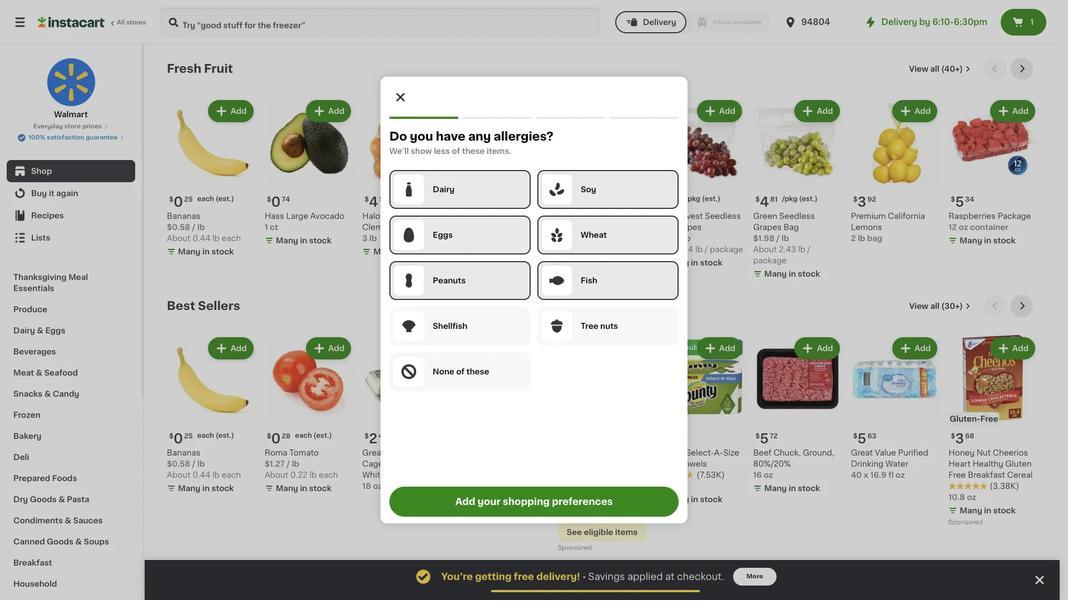 Task type: locate. For each thing, give the bounding box(es) containing it.
(est.) inside $4.81 per package (estimated) element
[[799, 196, 818, 202]]

2 bananas $0.58 / lb about 0.44 lb each from the top
[[167, 450, 241, 480]]

these right none
[[467, 368, 489, 376]]

fresh
[[167, 63, 201, 75]]

2 seedless from the left
[[705, 212, 741, 220]]

2 horizontal spatial eggs
[[433, 231, 453, 239]]

seedless up bag
[[779, 212, 815, 220]]

$0.58 down $ 0 25 each (est.)
[[167, 223, 190, 231]]

& left soups
[[75, 539, 82, 546]]

/pkg for 23
[[685, 196, 701, 202]]

5 left 34
[[955, 196, 964, 208]]

item carousel region
[[167, 58, 1038, 286], [167, 295, 1038, 559]]

16
[[460, 223, 469, 231], [753, 472, 762, 480]]

value inside great value purified drinking water 40 x 16.9 fl oz
[[875, 450, 896, 458]]

42 inside lime 42 1 each
[[579, 212, 589, 220]]

0 vertical spatial goods
[[30, 496, 57, 504]]

& for meat
[[36, 369, 42, 377]]

hass
[[265, 212, 284, 220]]

2 horizontal spatial 3
[[955, 433, 964, 446]]

free up the nut
[[981, 416, 998, 424]]

0 horizontal spatial eggs
[[45, 327, 65, 335]]

5 left 72
[[760, 433, 769, 446]]

1 horizontal spatial seedless
[[779, 212, 815, 220]]

2 /pkg from the left
[[685, 196, 701, 202]]

preferences
[[552, 498, 613, 507]]

1 horizontal spatial 1
[[558, 223, 561, 231]]

california up clementines
[[387, 212, 424, 220]]

great up cage
[[362, 450, 384, 458]]

2 value from the left
[[875, 450, 896, 458]]

select-
[[686, 450, 714, 458]]

16 down strawberries
[[460, 223, 469, 231]]

satisfaction
[[47, 135, 84, 141]]

value inside great value grade aa cage free large white eggs 18 oz
[[386, 450, 408, 458]]

$ 4 97
[[365, 196, 388, 208]]

drinking
[[851, 461, 884, 469]]

2 $0.25 each (estimated) element from the top
[[167, 429, 256, 448]]

eggs up peanuts
[[433, 231, 453, 239]]

add button
[[209, 101, 252, 121], [307, 101, 350, 121], [698, 101, 741, 121], [796, 101, 839, 121], [894, 101, 937, 121], [991, 101, 1034, 121], [209, 339, 252, 359], [307, 339, 350, 359], [405, 339, 448, 359], [503, 339, 546, 359], [600, 339, 643, 359], [698, 339, 741, 359], [796, 339, 839, 359], [894, 339, 937, 359], [991, 339, 1034, 359]]

1 $0.58 from the top
[[167, 223, 190, 231]]

show
[[411, 147, 432, 155]]

eggs right white
[[387, 472, 407, 480]]

lb
[[197, 223, 205, 231], [213, 235, 220, 242], [782, 235, 789, 242], [369, 235, 377, 242], [683, 235, 691, 242], [858, 235, 865, 242], [798, 246, 805, 254], [695, 246, 703, 254], [197, 461, 205, 469], [292, 461, 299, 469], [213, 472, 220, 480], [310, 472, 317, 480]]

42 up cage
[[379, 434, 387, 440]]

delivery inside delivery 'button'
[[643, 18, 676, 26]]

1 /pkg (est.) from the left
[[782, 196, 818, 202]]

dairy & eggs link
[[7, 320, 135, 342]]

each (est.) up tomato
[[295, 433, 332, 440]]

$ inside $ 3 92
[[853, 196, 858, 203]]

1 horizontal spatial 2
[[467, 196, 475, 208]]

16 inside 2 strawberries 16 oz container
[[460, 223, 469, 231]]

each (est.) inside $0.25 each (estimated) element
[[197, 433, 234, 440]]

grapes down harvest
[[673, 223, 702, 231]]

oz down strawberries
[[471, 223, 480, 231]]

0 vertical spatial of
[[452, 147, 460, 155]]

(40+)
[[941, 65, 963, 73]]

0 vertical spatial dairy
[[433, 186, 454, 194]]

0.44 down '$ 0 25'
[[193, 472, 211, 480]]

applied
[[628, 573, 663, 582]]

goods down prepared foods
[[30, 496, 57, 504]]

2 horizontal spatial 2
[[851, 235, 856, 242]]

dairy for dairy & eggs
[[13, 327, 35, 335]]

100% satisfaction guarantee
[[28, 135, 118, 141]]

0 vertical spatial 25
[[184, 196, 193, 203]]

0 vertical spatial 0.44
[[193, 235, 211, 242]]

great up the drinking
[[851, 450, 873, 458]]

about inside roma tomato $1.27 / lb about 0.22 lb each
[[265, 472, 288, 480]]

oz inside beef chuck, ground, 80%/20% 16 oz
[[764, 472, 773, 480]]

0 horizontal spatial delivery
[[643, 18, 676, 26]]

oz inside great value purified drinking water 40 x 16.9 fl oz
[[896, 472, 905, 480]]

these down any
[[462, 147, 485, 155]]

/ down $ 0 25 each (est.)
[[192, 223, 195, 231]]

of right none
[[456, 368, 465, 376]]

/pkg inside $4.81 per package (estimated) element
[[782, 196, 798, 202]]

2 each (est.) from the left
[[295, 433, 332, 440]]

breakfast up household
[[13, 560, 52, 567]]

1 horizontal spatial /pkg
[[782, 196, 798, 202]]

about down $1.98
[[753, 246, 777, 254]]

0 vertical spatial 42
[[579, 212, 589, 220]]

$ for $ 5 72
[[756, 434, 760, 440]]

more
[[747, 574, 763, 580]]

many down paper
[[667, 496, 689, 504]]

(est.) inside '$0.28 each (estimated)' element
[[314, 433, 332, 440]]

1 horizontal spatial grapes
[[753, 223, 782, 231]]

dry goods & pasta
[[13, 496, 89, 504]]

1 vertical spatial 0.44
[[193, 472, 211, 480]]

0 horizontal spatial ct
[[270, 223, 278, 231]]

2 vertical spatial free
[[949, 472, 966, 480]]

bananas $0.58 / lb about 0.44 lb each down '$ 0 25'
[[167, 450, 241, 480]]

sponsored badge image for honey nut cheerios heart healthy gluten free breakfast cereal
[[949, 520, 982, 527]]

free inside great value grade aa cage free large white eggs 18 oz
[[385, 461, 403, 469]]

2 horizontal spatial 1
[[1031, 18, 1034, 26]]

(est.) left $ 0 74
[[216, 196, 234, 202]]

/pkg (est.) up harvest
[[685, 196, 721, 202]]

12 ct many in stock
[[656, 483, 723, 504]]

oz down 80%/20%
[[764, 472, 773, 480]]

package
[[710, 246, 743, 254], [753, 257, 787, 265]]

$ for $ 4 81
[[756, 196, 760, 203]]

california inside premium california lemons 2 lb bag
[[888, 212, 925, 220]]

beverages
[[13, 348, 56, 356]]

$ inside '$ 0 25'
[[169, 434, 174, 440]]

each inside roma tomato $1.27 / lb about 0.22 lb each
[[319, 472, 338, 480]]

0 vertical spatial 12
[[949, 223, 957, 231]]

/pkg right 23
[[685, 196, 701, 202]]

0 vertical spatial x
[[864, 472, 869, 480]]

25 inside $ 0 25 each (est.)
[[184, 196, 193, 203]]

0 horizontal spatial 16
[[460, 223, 469, 231]]

goods inside canned goods & soups link
[[47, 539, 74, 546]]

prepared
[[13, 475, 50, 483]]

$ 2 42
[[365, 433, 387, 446]]

$0.58 down '$ 0 25'
[[167, 461, 190, 469]]

42 right lime
[[579, 212, 589, 220]]

2 down lemons
[[851, 235, 856, 242]]

1 great from the left
[[362, 450, 384, 458]]

great inside great value grade aa cage free large white eggs 18 oz
[[362, 450, 384, 458]]

package down 2.43
[[753, 257, 787, 265]]

4 for $ 4 97
[[369, 196, 378, 208]]

12 down paper
[[656, 483, 664, 491]]

2 /pkg (est.) from the left
[[685, 196, 721, 202]]

grapes down green
[[753, 223, 782, 231]]

$ for $ 5 63
[[853, 434, 858, 440]]

1 $0.25 each (estimated) element from the top
[[167, 191, 256, 211]]

2 bananas from the top
[[167, 450, 200, 458]]

sponsored badge image for many in stock
[[460, 498, 494, 504]]

1 vertical spatial 3
[[362, 235, 368, 242]]

main content containing 0
[[145, 45, 1060, 601]]

oz inside 2 strawberries 16 oz container
[[471, 223, 480, 231]]

0.44 for 4
[[193, 235, 211, 242]]

great
[[362, 450, 384, 458], [851, 450, 873, 458]]

1 all from the top
[[930, 65, 940, 73]]

$ inside $ 5 34
[[951, 196, 955, 203]]

all left (30+)
[[930, 302, 940, 310]]

1 vertical spatial goods
[[47, 539, 74, 546]]

/ right 2.43
[[807, 246, 811, 254]]

about inside green seedless grapes bag $1.98 / lb about 2.43 lb / package
[[753, 246, 777, 254]]

2 california from the left
[[888, 212, 925, 220]]

1 vertical spatial view
[[909, 302, 929, 310]]

0 for $ 0 28
[[271, 433, 281, 446]]

fresh fruit
[[167, 63, 233, 75]]

x right the 40
[[864, 472, 869, 480]]

0.44 for 2
[[193, 472, 211, 480]]

2 inside 2 strawberries 16 oz container
[[467, 196, 475, 208]]

ct
[[270, 223, 278, 231], [666, 483, 674, 491]]

x inside great value purified drinking water 40 x 16.9 fl oz
[[864, 472, 869, 480]]

goods inside dry goods & pasta link
[[30, 496, 57, 504]]

buy
[[31, 190, 47, 198]]

1 each (est.) from the left
[[197, 433, 234, 440]]

seedless inside sun harvest seedless red grapes $2.18 / lb about 2.4 lb / package
[[705, 212, 741, 220]]

$0.25 each (estimated) element for 4
[[167, 191, 256, 211]]

8
[[558, 496, 563, 504]]

0.22
[[290, 472, 308, 480]]

1 vertical spatial eggs
[[45, 327, 65, 335]]

2 4 from the left
[[369, 196, 378, 208]]

1 grapes from the left
[[753, 223, 782, 231]]

many down preferences
[[569, 510, 591, 518]]

$0.58 for 2
[[167, 461, 190, 469]]

free inside honey nut cheerios heart healthy gluten free breakfast cereal
[[949, 472, 966, 480]]

all
[[117, 19, 125, 26]]

of inside do you have any allergies? we'll show less of these items.
[[452, 147, 460, 155]]

view left (30+)
[[909, 302, 929, 310]]

view all (40+) button
[[905, 58, 975, 80]]

many down clementines
[[374, 248, 396, 256]]

0 horizontal spatial grapes
[[673, 223, 702, 231]]

grade
[[410, 450, 434, 458]]

2 all from the top
[[930, 302, 940, 310]]

1 horizontal spatial x
[[864, 472, 869, 480]]

$5.23 per package (estimated) element
[[656, 191, 744, 211]]

$ 0 33
[[560, 196, 584, 208]]

8 x 1.48 oz
[[558, 496, 599, 504]]

0 vertical spatial 16
[[460, 223, 469, 231]]

16 inside beef chuck, ground, 80%/20% 16 oz
[[753, 472, 762, 480]]

bananas for 4
[[167, 212, 200, 220]]

see eligible items button
[[558, 524, 647, 543]]

1 california from the left
[[387, 212, 424, 220]]

3 down the halos
[[362, 235, 368, 242]]

view all (30+) button
[[905, 295, 975, 317]]

0 vertical spatial package
[[710, 246, 743, 254]]

1 vertical spatial package
[[753, 257, 787, 265]]

produce link
[[7, 299, 135, 320]]

x right 8
[[565, 496, 570, 504]]

1 vertical spatial large
[[404, 461, 427, 469]]

0 horizontal spatial 3
[[362, 235, 368, 242]]

treatment tracker modal dialog
[[145, 561, 1060, 601]]

dairy inside add your shopping preferences element
[[433, 186, 454, 194]]

lemons
[[851, 223, 882, 231]]

lb inside premium california lemons 2 lb bag
[[858, 235, 865, 242]]

do
[[389, 131, 407, 142]]

0 horizontal spatial each (est.)
[[197, 433, 234, 440]]

0 horizontal spatial breakfast
[[13, 560, 52, 567]]

many up your
[[471, 485, 494, 493]]

/pkg (est.) for 23
[[685, 196, 721, 202]]

0 horizontal spatial seedless
[[705, 212, 741, 220]]

shopping
[[503, 498, 550, 507]]

2 up cage
[[369, 433, 377, 446]]

deli link
[[7, 447, 135, 468]]

1 4 from the left
[[760, 196, 769, 208]]

1 vertical spatial 42
[[379, 434, 387, 440]]

free right cage
[[385, 461, 403, 469]]

1 value from the left
[[386, 450, 408, 458]]

1 inside hass large avocado 1 ct
[[265, 223, 268, 231]]

dairy down less
[[433, 186, 454, 194]]

$ inside $ 5 72
[[756, 434, 760, 440]]

gluten-
[[950, 416, 981, 424]]

bananas down '$ 0 25'
[[167, 450, 200, 458]]

each inside $ 0 25 each (est.)
[[197, 196, 214, 202]]

all stores
[[117, 19, 146, 26]]

1 vertical spatial $0.58
[[167, 461, 190, 469]]

(est.) up harvest
[[702, 196, 721, 202]]

candy
[[53, 391, 79, 398]]

raspberries
[[949, 212, 996, 220]]

great for 2
[[362, 450, 384, 458]]

1 vertical spatial bananas $0.58 / lb about 0.44 lb each
[[167, 450, 241, 480]]

0 vertical spatial 3
[[858, 196, 866, 208]]

each (est.) inside '$0.28 each (estimated)' element
[[295, 433, 332, 440]]

0 vertical spatial breakfast
[[968, 472, 1005, 480]]

great value grade aa cage free large white eggs 18 oz
[[362, 450, 446, 491]]

oz right fl
[[896, 472, 905, 480]]

main content
[[145, 45, 1060, 601]]

many in stock
[[276, 237, 332, 245], [569, 237, 625, 245], [960, 237, 1016, 245], [178, 248, 234, 256], [374, 248, 429, 256], [667, 259, 723, 267], [764, 270, 820, 278], [178, 485, 234, 493], [471, 485, 527, 493], [764, 485, 820, 493], [276, 485, 332, 493], [960, 508, 1016, 515], [569, 510, 625, 518]]

1 vertical spatial $0.25 each (estimated) element
[[167, 429, 256, 448]]

sun harvest seedless red grapes $2.18 / lb about 2.4 lb / package
[[656, 212, 743, 254]]

all for 5
[[930, 65, 940, 73]]

oz right '18'
[[373, 483, 382, 491]]

value left 'grade'
[[386, 450, 408, 458]]

0 vertical spatial these
[[462, 147, 485, 155]]

1 vertical spatial 2
[[851, 235, 856, 242]]

view all (40+)
[[909, 65, 963, 73]]

$ inside $ 0 25 each (est.)
[[169, 196, 174, 203]]

0 horizontal spatial package
[[710, 246, 743, 254]]

shellfish
[[433, 323, 467, 330]]

1 vertical spatial 25
[[184, 434, 193, 440]]

0 vertical spatial all
[[930, 65, 940, 73]]

42 inside $ 2 42
[[379, 434, 387, 440]]

1 vertical spatial ct
[[666, 483, 674, 491]]

4 left the '81' at the right top of page
[[760, 196, 769, 208]]

many in stock inside button
[[471, 485, 527, 493]]

$ inside $ 2 42
[[365, 434, 369, 440]]

many inside 12 ct many in stock
[[667, 496, 689, 504]]

great inside great value purified drinking water 40 x 16.9 fl oz
[[851, 450, 873, 458]]

63
[[868, 434, 876, 440]]

0 vertical spatial sponsored badge image
[[460, 498, 494, 504]]

0 horizontal spatial large
[[286, 212, 308, 220]]

1 vertical spatial 16
[[753, 472, 762, 480]]

$ 0 25 each (est.)
[[169, 196, 234, 208]]

0 horizontal spatial /pkg (est.)
[[685, 196, 721, 202]]

5 left the 63
[[858, 433, 866, 446]]

1 25 from the top
[[184, 196, 193, 203]]

delivery by 6:10-6:30pm
[[882, 18, 988, 26]]

0 vertical spatial large
[[286, 212, 308, 220]]

eggs inside add your shopping preferences element
[[433, 231, 453, 239]]

2 25 from the top
[[184, 434, 193, 440]]

0 horizontal spatial great
[[362, 450, 384, 458]]

$ inside $ 4 81
[[756, 196, 760, 203]]

towels
[[680, 461, 707, 469]]

fl
[[888, 472, 894, 480]]

delivery by 6:10-6:30pm link
[[864, 16, 988, 29]]

1 horizontal spatial california
[[888, 212, 925, 220]]

1 inside lime 42 1 each
[[558, 223, 561, 231]]

2.4
[[681, 246, 694, 254]]

$ inside $ 0 28
[[267, 434, 271, 440]]

& up the beverages
[[37, 327, 43, 335]]

0 vertical spatial $0.25 each (estimated) element
[[167, 191, 256, 211]]

store
[[64, 124, 81, 130]]

& left candy
[[44, 391, 51, 398]]

0 horizontal spatial 4
[[369, 196, 378, 208]]

lists link
[[7, 227, 135, 249]]

about down $1.27
[[265, 472, 288, 480]]

(est.) right '$ 0 25'
[[216, 433, 234, 440]]

$ inside $ 0 74
[[267, 196, 271, 203]]

$ 5 63
[[853, 433, 876, 446]]

all left (40+)
[[930, 65, 940, 73]]

2 item carousel region from the top
[[167, 295, 1038, 559]]

about down $ 0 25 each (est.)
[[167, 235, 191, 242]]

2 grapes from the left
[[673, 223, 702, 231]]

1 horizontal spatial package
[[753, 257, 787, 265]]

/pkg
[[782, 196, 798, 202], [685, 196, 701, 202]]

$ inside $ 5 63
[[853, 434, 858, 440]]

dairy inside dairy & eggs link
[[13, 327, 35, 335]]

0 vertical spatial 2
[[467, 196, 475, 208]]

$ inside '$ 3 68'
[[951, 434, 955, 440]]

bounty
[[656, 450, 684, 458]]

roma tomato $1.27 / lb about 0.22 lb each
[[265, 450, 338, 480]]

0 horizontal spatial dairy
[[13, 327, 35, 335]]

/ right $1.98
[[776, 235, 780, 242]]

12 inside 12 ct many in stock
[[656, 483, 664, 491]]

28
[[282, 434, 291, 440]]

(est.) up tomato
[[314, 433, 332, 440]]

1 0.44 from the top
[[193, 235, 211, 242]]

$4.81 per package (estimated) element
[[753, 191, 842, 211]]

2 great from the left
[[851, 450, 873, 458]]

3 left "92"
[[858, 196, 866, 208]]

0.44
[[193, 235, 211, 242], [193, 472, 211, 480]]

each (est.) right '$ 0 25'
[[197, 433, 234, 440]]

eligible
[[584, 529, 613, 537]]

1 vertical spatial free
[[385, 461, 403, 469]]

/ right $1.27
[[287, 461, 290, 469]]

lb inside halos california clementines 3 lb
[[369, 235, 377, 242]]

/pkg (est.) right the '81' at the right top of page
[[782, 196, 818, 202]]

12 down raspberries
[[949, 223, 957, 231]]

0 vertical spatial view
[[909, 65, 929, 73]]

bananas for 2
[[167, 450, 200, 458]]

0 vertical spatial eggs
[[433, 231, 453, 239]]

1 horizontal spatial dairy
[[433, 186, 454, 194]]

1 horizontal spatial 4
[[760, 196, 769, 208]]

package inside sun harvest seedless red grapes $2.18 / lb about 2.4 lb / package
[[710, 246, 743, 254]]

& for snacks
[[44, 391, 51, 398]]

1 horizontal spatial /pkg (est.)
[[782, 196, 818, 202]]

33
[[575, 196, 584, 203]]

2 vertical spatial 3
[[955, 433, 964, 446]]

grapes
[[753, 223, 782, 231], [673, 223, 702, 231]]

bananas $0.58 / lb about 0.44 lb each down $ 0 25 each (est.)
[[167, 212, 241, 242]]

bananas $0.58 / lb about 0.44 lb each for 2
[[167, 450, 241, 480]]

1 horizontal spatial ct
[[666, 483, 674, 491]]

2 horizontal spatial sponsored badge image
[[949, 520, 982, 527]]

$ inside $ 0 33
[[560, 196, 564, 203]]

goods down condiments & sauces
[[47, 539, 74, 546]]

walmart logo image
[[46, 58, 95, 107]]

16.9
[[870, 472, 887, 480]]

1 vertical spatial bananas
[[167, 450, 200, 458]]

california right premium
[[888, 212, 925, 220]]

1 horizontal spatial delivery
[[882, 18, 917, 26]]

1 horizontal spatial 42
[[579, 212, 589, 220]]

large down 'grade'
[[404, 461, 427, 469]]

$ 5 72
[[756, 433, 778, 446]]

california inside halos california clementines 3 lb
[[387, 212, 424, 220]]

& right meat
[[36, 369, 42, 377]]

items
[[615, 529, 638, 537]]

2 view from the top
[[909, 302, 929, 310]]

$ for $ 3 92
[[853, 196, 858, 203]]

many down 2.43
[[764, 270, 787, 278]]

2 vertical spatial sponsored badge image
[[558, 546, 591, 552]]

0 horizontal spatial 1
[[265, 223, 268, 231]]

shop link
[[7, 160, 135, 182]]

/pkg inside $5.23 per package (estimated) element
[[685, 196, 701, 202]]

1 horizontal spatial free
[[949, 472, 966, 480]]

large inside great value grade aa cage free large white eggs 18 oz
[[404, 461, 427, 469]]

1 vertical spatial item carousel region
[[167, 295, 1038, 559]]

1 horizontal spatial 12
[[949, 223, 957, 231]]

1 vertical spatial 12
[[656, 483, 664, 491]]

thanksgiving meal essentials link
[[7, 267, 135, 299]]

0 vertical spatial ct
[[270, 223, 278, 231]]

1 horizontal spatial 16
[[753, 472, 762, 480]]

None search field
[[159, 7, 601, 38]]

dairy for dairy
[[433, 186, 454, 194]]

sponsored badge image left shopping
[[460, 498, 494, 504]]

have
[[436, 131, 466, 142]]

view for 3
[[909, 302, 929, 310]]

snacks & candy
[[13, 391, 79, 398]]

1 inside button
[[1031, 18, 1034, 26]]

4 left 97
[[369, 196, 378, 208]]

california for premium california lemons 2 lb bag
[[888, 212, 925, 220]]

seedless down $5.23 per package (estimated) element
[[705, 212, 741, 220]]

$0.25 each (estimated) element
[[167, 191, 256, 211], [167, 429, 256, 448]]

1 horizontal spatial breakfast
[[968, 472, 1005, 480]]

2 horizontal spatial free
[[981, 416, 998, 424]]

0 vertical spatial bananas
[[167, 212, 200, 220]]

2 0.44 from the top
[[193, 472, 211, 480]]

oz inside great value grade aa cage free large white eggs 18 oz
[[373, 483, 382, 491]]

eggs up beverages link
[[45, 327, 65, 335]]

97
[[379, 196, 388, 203]]

delivery inside the delivery by 6:10-6:30pm "link"
[[882, 18, 917, 26]]

great value purified drinking water 40 x 16.9 fl oz
[[851, 450, 928, 480]]

stock
[[309, 237, 332, 245], [602, 237, 625, 245], [993, 237, 1016, 245], [212, 248, 234, 256], [407, 248, 429, 256], [700, 259, 723, 267], [798, 270, 820, 278], [212, 485, 234, 493], [505, 485, 527, 493], [798, 485, 820, 493], [309, 485, 332, 493], [700, 496, 723, 504], [993, 508, 1016, 515], [602, 510, 625, 518]]

california
[[387, 212, 424, 220], [888, 212, 925, 220]]

$ for $ 0 33
[[560, 196, 564, 203]]

0 horizontal spatial x
[[565, 496, 570, 504]]

12
[[949, 223, 957, 231], [656, 483, 664, 491]]

1 vertical spatial x
[[565, 496, 570, 504]]

& left sauces at bottom
[[65, 517, 71, 525]]

goods for dry
[[30, 496, 57, 504]]

1 bananas $0.58 / lb about 0.44 lb each from the top
[[167, 212, 241, 242]]

breakfast
[[968, 472, 1005, 480], [13, 560, 52, 567]]

delivery for delivery
[[643, 18, 676, 26]]

/ right 2.4
[[705, 246, 708, 254]]

in
[[300, 237, 307, 245], [593, 237, 601, 245], [984, 237, 991, 245], [202, 248, 210, 256], [398, 248, 405, 256], [691, 259, 698, 267], [789, 270, 796, 278], [202, 485, 210, 493], [496, 485, 503, 493], [789, 485, 796, 493], [300, 485, 307, 493], [691, 496, 698, 504], [984, 508, 991, 515], [593, 510, 601, 518]]

(est.) right the '81' at the right top of page
[[799, 196, 818, 202]]

0 horizontal spatial 2
[[369, 433, 377, 446]]

1 horizontal spatial 3
[[858, 196, 866, 208]]

0 vertical spatial $0.58
[[167, 223, 190, 231]]

1 view from the top
[[909, 65, 929, 73]]

$ inside $ 4 97
[[365, 196, 369, 203]]

view
[[909, 65, 929, 73], [909, 302, 929, 310]]

1 seedless from the left
[[779, 212, 815, 220]]

sponsored badge image
[[460, 498, 494, 504], [949, 520, 982, 527], [558, 546, 591, 552]]

2 $0.58 from the top
[[167, 461, 190, 469]]

breakfast down healthy on the right bottom of page
[[968, 472, 1005, 480]]

many down 0.22
[[276, 485, 298, 493]]

/pkg (est.) inside $4.81 per package (estimated) element
[[782, 196, 818, 202]]

0 horizontal spatial 42
[[379, 434, 387, 440]]

25 for $ 0 25
[[184, 434, 193, 440]]

1 horizontal spatial large
[[404, 461, 427, 469]]

package inside green seedless grapes bag $1.98 / lb about 2.43 lb / package
[[753, 257, 787, 265]]

about down $2.18
[[656, 246, 679, 254]]

value up water
[[875, 450, 896, 458]]

clementines
[[362, 223, 412, 231]]

of right less
[[452, 147, 460, 155]]

dairy down produce
[[13, 327, 35, 335]]

92
[[868, 196, 876, 203]]

1 bananas from the top
[[167, 212, 200, 220]]

stock inside button
[[505, 485, 527, 493]]

these inside do you have any allergies? we'll show less of these items.
[[462, 147, 485, 155]]

25 inside '$ 0 25'
[[184, 434, 193, 440]]

0 horizontal spatial california
[[387, 212, 424, 220]]

1 vertical spatial dairy
[[13, 327, 35, 335]]

1 /pkg from the left
[[782, 196, 798, 202]]

1 horizontal spatial great
[[851, 450, 873, 458]]

free down the heart
[[949, 472, 966, 480]]

product group
[[167, 98, 256, 260], [265, 98, 353, 249], [362, 98, 451, 260], [460, 98, 549, 233], [558, 98, 647, 249], [656, 98, 744, 271], [753, 98, 842, 282], [851, 98, 940, 244], [949, 98, 1038, 249], [167, 335, 256, 497], [265, 335, 353, 497], [362, 335, 451, 493], [460, 335, 549, 507], [558, 335, 647, 555], [656, 335, 744, 508], [753, 335, 842, 497], [851, 335, 940, 481], [949, 335, 1038, 529]]

1 horizontal spatial value
[[875, 450, 896, 458]]

5 left 23
[[662, 196, 671, 208]]

/pkg (est.) inside $5.23 per package (estimated) element
[[685, 196, 721, 202]]

/pkg right the '81' at the right top of page
[[782, 196, 798, 202]]

large down 74
[[286, 212, 308, 220]]



Task type: vqa. For each thing, say whether or not it's contained in the screenshot.
middle 'and'
no



Task type: describe. For each thing, give the bounding box(es) containing it.
size
[[723, 450, 740, 458]]

each (est.) for $ 0 25
[[197, 433, 234, 440]]

walmart link
[[46, 58, 95, 120]]

$ for $ 3 68
[[951, 434, 955, 440]]

oz right 10.8
[[967, 494, 976, 502]]

2 inside premium california lemons 2 lb bag
[[851, 235, 856, 242]]

(30+)
[[942, 302, 963, 310]]

dry goods & pasta link
[[7, 490, 135, 511]]

condiments & sauces link
[[7, 511, 135, 532]]

74
[[282, 196, 290, 203]]

checkout.
[[677, 573, 724, 582]]

5 for $ 5 72
[[760, 433, 769, 446]]

(est.) inside $ 0 25 each (est.)
[[216, 196, 234, 202]]

12 inside raspberries package 12 oz container
[[949, 223, 957, 231]]

california for halos california clementines 3 lb
[[387, 212, 424, 220]]

household
[[13, 581, 57, 589]]

nuts
[[600, 323, 618, 330]]

18
[[362, 483, 371, 491]]

bananas $0.58 / lb about 0.44 lb each for 4
[[167, 212, 241, 242]]

/ down '$ 0 25'
[[192, 461, 195, 469]]

grapes inside green seedless grapes bag $1.98 / lb about 2.43 lb / package
[[753, 223, 782, 231]]

$0.58 for 4
[[167, 223, 190, 231]]

eggs inside great value grade aa cage free large white eggs 18 oz
[[387, 472, 407, 480]]

1 horizontal spatial sponsored badge image
[[558, 546, 591, 552]]

do you have any allergies? we'll show less of these items.
[[389, 131, 554, 155]]

honey
[[949, 450, 975, 458]]

allergies?
[[494, 131, 554, 142]]

meat & seafood link
[[7, 363, 135, 384]]

80%/20%
[[753, 461, 791, 469]]

fish
[[581, 277, 597, 285]]

1 vertical spatial of
[[456, 368, 465, 376]]

many down hass large avocado 1 ct
[[276, 237, 298, 245]]

strawberries
[[460, 212, 510, 220]]

5 for $ 5 63
[[858, 433, 866, 446]]

lists
[[31, 234, 50, 242]]

10.8
[[949, 494, 965, 502]]

0 for $ 0 25
[[174, 433, 183, 446]]

& for dairy
[[37, 327, 43, 335]]

3 for $ 3 92
[[858, 196, 866, 208]]

(est.) for $ 4 81
[[799, 196, 818, 202]]

wheat
[[581, 231, 607, 239]]

meat & seafood
[[13, 369, 78, 377]]

you're getting free delivery!
[[441, 573, 580, 582]]

recipes
[[31, 212, 64, 220]]

hass large avocado 1 ct
[[265, 212, 345, 231]]

about down '$ 0 25'
[[167, 472, 191, 480]]

getting
[[475, 573, 512, 582]]

see eligible items
[[567, 529, 638, 537]]

many down lime 42 1 each
[[569, 237, 591, 245]]

stores
[[126, 19, 146, 26]]

container
[[970, 223, 1009, 231]]

ground,
[[803, 450, 834, 458]]

beef chuck, ground, 80%/20% 16 oz
[[753, 450, 834, 480]]

(est.) for $ 0 25
[[216, 433, 234, 440]]

40
[[851, 472, 862, 480]]

100%
[[28, 135, 45, 141]]

81
[[770, 196, 778, 203]]

6:10-
[[933, 18, 954, 26]]

prepared foods link
[[7, 468, 135, 490]]

bag
[[867, 235, 883, 242]]

each inside lime 42 1 each
[[563, 223, 583, 231]]

shop
[[31, 167, 52, 175]]

purified
[[898, 450, 928, 458]]

$ for $ 0 74
[[267, 196, 271, 203]]

about inside sun harvest seedless red grapes $2.18 / lb about 2.4 lb / package
[[656, 246, 679, 254]]

canned goods & soups link
[[7, 532, 135, 553]]

service type group
[[615, 11, 770, 33]]

honey nut cheerios heart healthy gluten free breakfast cereal
[[949, 450, 1033, 480]]

$ 3 68
[[951, 433, 974, 446]]

we'll
[[389, 147, 409, 155]]

$ for $ 2 42
[[365, 434, 369, 440]]

value for 2
[[386, 450, 408, 458]]

goods for canned
[[47, 539, 74, 546]]

view for 5
[[909, 65, 929, 73]]

10.8 oz
[[949, 494, 976, 502]]

$ for $ 0 25 each (est.)
[[169, 196, 174, 203]]

$0.25 each (estimated) element for 2
[[167, 429, 256, 448]]

1 item carousel region from the top
[[167, 58, 1038, 286]]

(est.) inside $5.23 per package (estimated) element
[[702, 196, 721, 202]]

72
[[770, 434, 778, 440]]

3 inside halos california clementines 3 lb
[[362, 235, 368, 242]]

value for 5
[[875, 450, 896, 458]]

0 for $ 0 25 each (est.)
[[174, 196, 183, 208]]

add your shopping preferences element
[[381, 77, 688, 524]]

add inside button
[[455, 498, 475, 507]]

all stores link
[[38, 7, 147, 38]]

& for condiments
[[65, 517, 71, 525]]

grapes inside sun harvest seedless red grapes $2.18 / lb about 2.4 lb / package
[[673, 223, 702, 231]]

great for 5
[[851, 450, 873, 458]]

5 inside $5.23 per package (estimated) element
[[662, 196, 671, 208]]

everyday store prices link
[[33, 122, 109, 131]]

$ for $ 4 97
[[365, 196, 369, 203]]

/pkg (est.) for 4
[[782, 196, 818, 202]]

many down 2.4
[[667, 259, 689, 267]]

frozen
[[13, 412, 40, 419]]

$ for $ 5 34
[[951, 196, 955, 203]]

many down container
[[960, 237, 982, 245]]

beef
[[753, 450, 772, 458]]

by
[[919, 18, 931, 26]]

in inside 12 ct many in stock
[[691, 496, 698, 504]]

oz inside raspberries package 12 oz container
[[959, 223, 968, 231]]

1.48
[[572, 496, 588, 504]]

/ up 2.4
[[678, 235, 681, 242]]

delivery for delivery by 6:10-6:30pm
[[882, 18, 917, 26]]

tree nuts
[[581, 323, 618, 330]]

gluten-free
[[950, 416, 998, 424]]

fruit
[[204, 63, 233, 75]]

many inside button
[[471, 485, 494, 493]]

oz right '1.48'
[[590, 496, 599, 504]]

lime 42 1 each
[[558, 212, 589, 231]]

seedless inside green seedless grapes bag $1.98 / lb about 2.43 lb / package
[[779, 212, 815, 220]]

$0.28 each (estimated) element
[[265, 429, 353, 448]]

many in stock button
[[460, 335, 549, 497]]

view all (30+)
[[909, 302, 963, 310]]

ct inside 12 ct many in stock
[[666, 483, 674, 491]]

0 for $ 0 33
[[564, 196, 574, 208]]

delivery button
[[615, 11, 686, 33]]

white
[[362, 472, 385, 480]]

container
[[482, 223, 522, 231]]

100% satisfaction guarantee button
[[17, 131, 125, 142]]

(est.) for $ 0 28
[[314, 433, 332, 440]]

5 for $ 5 34
[[955, 196, 964, 208]]

0 for $ 0 74
[[271, 196, 281, 208]]

all for 3
[[930, 302, 940, 310]]

tree
[[581, 323, 598, 330]]

best sellers
[[167, 300, 240, 312]]

each (est.) for $ 0 28
[[295, 433, 332, 440]]

1 vertical spatial these
[[467, 368, 489, 376]]

0 vertical spatial free
[[981, 416, 998, 424]]

3 for $ 3 68
[[955, 433, 964, 446]]

/pkg for 4
[[782, 196, 798, 202]]

pasta
[[67, 496, 89, 504]]

recipes link
[[7, 205, 135, 227]]

guarantee
[[86, 135, 118, 141]]

seafood
[[44, 369, 78, 377]]

many down $ 0 25 each (est.)
[[178, 248, 200, 256]]

2.43
[[779, 246, 796, 254]]

instacart logo image
[[38, 16, 105, 29]]

many down 80%/20%
[[764, 485, 787, 493]]

large inside hass large avocado 1 ct
[[286, 212, 308, 220]]

your
[[478, 498, 501, 507]]

many down 10.8 oz
[[960, 508, 982, 515]]

25 for $ 0 25 each (est.)
[[184, 196, 193, 203]]

4 for $ 4 81
[[760, 196, 769, 208]]

snacks
[[13, 391, 42, 398]]

essentials
[[13, 285, 54, 293]]

meal
[[69, 274, 88, 282]]

& left pasta
[[58, 496, 65, 504]]

cage
[[362, 461, 383, 469]]

everyday
[[33, 124, 63, 130]]

$ for $ 0 28
[[267, 434, 271, 440]]

•
[[582, 573, 586, 582]]

bakery
[[13, 433, 42, 441]]

roma
[[265, 450, 287, 458]]

stock inside 12 ct many in stock
[[700, 496, 723, 504]]

ct inside hass large avocado 1 ct
[[270, 223, 278, 231]]

heart
[[949, 461, 971, 469]]

(3.38k)
[[990, 483, 1019, 491]]

bounty select-a-size paper towels
[[656, 450, 740, 469]]

many down '$ 0 25'
[[178, 485, 200, 493]]

68
[[965, 434, 974, 440]]

2 vertical spatial 2
[[369, 433, 377, 446]]

a-
[[714, 450, 723, 458]]

/ inside roma tomato $1.27 / lb about 0.22 lb each
[[287, 461, 290, 469]]

breakfast inside honey nut cheerios heart healthy gluten free breakfast cereal
[[968, 472, 1005, 480]]

again
[[56, 190, 78, 198]]

1 vertical spatial breakfast
[[13, 560, 52, 567]]

healthy
[[973, 461, 1004, 469]]

$ for $ 0 25
[[169, 434, 174, 440]]

green
[[753, 212, 777, 220]]

in inside button
[[496, 485, 503, 493]]



